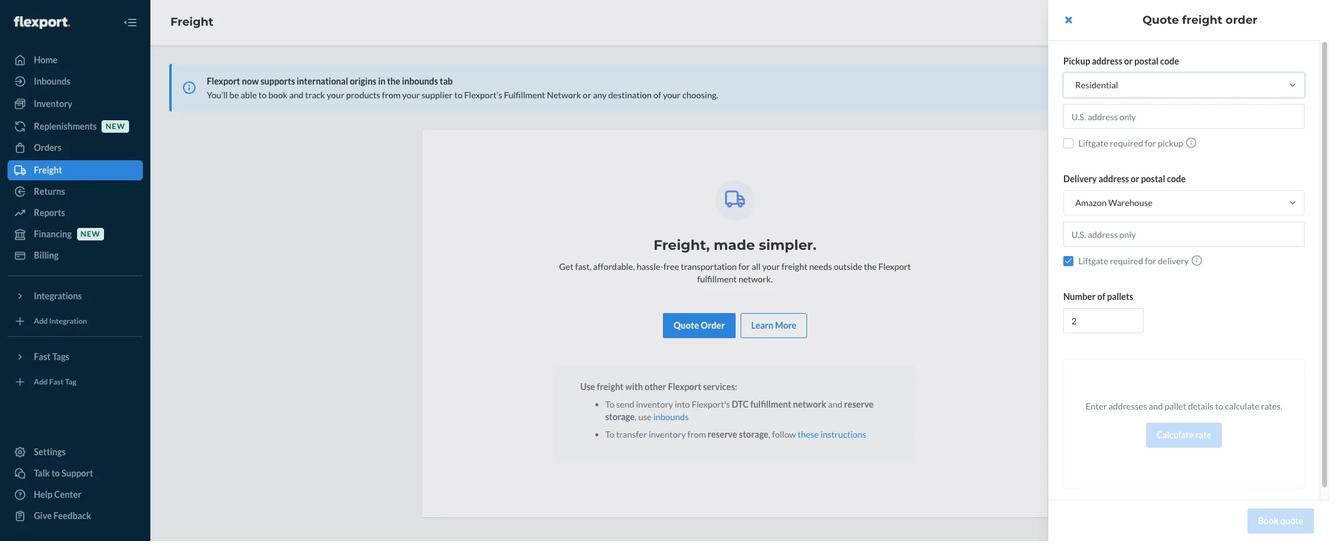Task type: locate. For each thing, give the bounding box(es) containing it.
0 vertical spatial for
[[1145, 138, 1157, 149]]

required up pallets
[[1110, 256, 1144, 266]]

order
[[1226, 13, 1258, 27]]

1 vertical spatial liftgate
[[1079, 256, 1109, 266]]

rate
[[1196, 430, 1212, 441]]

or right pickup
[[1125, 56, 1133, 66]]

None number field
[[1064, 308, 1144, 334]]

2 liftgate from the top
[[1079, 256, 1109, 266]]

required for pickup
[[1110, 138, 1144, 149]]

0 vertical spatial code
[[1161, 56, 1180, 66]]

0 vertical spatial or
[[1125, 56, 1133, 66]]

1 vertical spatial postal
[[1142, 174, 1166, 184]]

help
[[1302, 276, 1314, 294]]

or up the warehouse
[[1131, 174, 1140, 184]]

enter
[[1086, 401, 1108, 412]]

0 vertical spatial liftgate
[[1079, 138, 1109, 149]]

code
[[1161, 56, 1180, 66], [1167, 174, 1186, 184]]

1 vertical spatial required
[[1110, 256, 1144, 266]]

number of pallets
[[1064, 292, 1134, 302]]

liftgate up number of pallets
[[1079, 256, 1109, 266]]

residential
[[1076, 80, 1119, 90]]

1 required from the top
[[1110, 138, 1144, 149]]

postal
[[1135, 56, 1159, 66], [1142, 174, 1166, 184]]

2 for from the top
[[1145, 256, 1157, 266]]

calculate rate button
[[1146, 423, 1223, 448]]

liftgate
[[1079, 138, 1109, 149], [1079, 256, 1109, 266]]

address for pickup
[[1092, 56, 1123, 66]]

0 vertical spatial address
[[1092, 56, 1123, 66]]

for left delivery
[[1145, 256, 1157, 266]]

liftgate up delivery
[[1079, 138, 1109, 149]]

required
[[1110, 138, 1144, 149], [1110, 256, 1144, 266]]

postal for residential
[[1135, 56, 1159, 66]]

liftgate required for delivery
[[1079, 256, 1189, 266]]

close image
[[1065, 15, 1072, 25]]

warehouse
[[1109, 197, 1153, 208]]

center
[[1302, 248, 1314, 274]]

quote freight order
[[1143, 13, 1258, 27]]

to
[[1216, 401, 1224, 412]]

delivery address or postal code
[[1064, 174, 1186, 184]]

address up residential
[[1092, 56, 1123, 66]]

2 required from the top
[[1110, 256, 1144, 266]]

for left pickup
[[1145, 138, 1157, 149]]

code down the quote at the right
[[1161, 56, 1180, 66]]

1 vertical spatial for
[[1145, 256, 1157, 266]]

delivery
[[1064, 174, 1097, 184]]

pickup
[[1158, 138, 1184, 149]]

code for delivery address or postal code
[[1167, 174, 1186, 184]]

liftgate for liftgate required for delivery
[[1079, 256, 1109, 266]]

1 vertical spatial code
[[1167, 174, 1186, 184]]

address up 'amazon warehouse'
[[1099, 174, 1130, 184]]

for for delivery
[[1145, 256, 1157, 266]]

enter addresses and pallet details to calculate rates.
[[1086, 401, 1283, 412]]

book
[[1259, 516, 1279, 527]]

required for delivery
[[1110, 256, 1144, 266]]

1 vertical spatial or
[[1131, 174, 1140, 184]]

None checkbox
[[1064, 138, 1074, 148], [1064, 256, 1074, 266], [1064, 138, 1074, 148], [1064, 256, 1074, 266]]

postal up the warehouse
[[1142, 174, 1166, 184]]

1 liftgate from the top
[[1079, 138, 1109, 149]]

required up delivery address or postal code
[[1110, 138, 1144, 149]]

0 vertical spatial required
[[1110, 138, 1144, 149]]

address
[[1092, 56, 1123, 66], [1099, 174, 1130, 184]]

postal down the quote at the right
[[1135, 56, 1159, 66]]

postal for amazon warehouse
[[1142, 174, 1166, 184]]

or for amazon warehouse
[[1131, 174, 1140, 184]]

code down pickup
[[1167, 174, 1186, 184]]

and
[[1149, 401, 1164, 412]]

details
[[1189, 401, 1214, 412]]

0 vertical spatial postal
[[1135, 56, 1159, 66]]

for
[[1145, 138, 1157, 149], [1145, 256, 1157, 266]]

amazon warehouse
[[1076, 197, 1153, 208]]

pickup
[[1064, 56, 1091, 66]]

1 for from the top
[[1145, 138, 1157, 149]]

or
[[1125, 56, 1133, 66], [1131, 174, 1140, 184]]

1 vertical spatial address
[[1099, 174, 1130, 184]]

U.S. address only text field
[[1064, 104, 1305, 129]]

book quote button
[[1248, 509, 1315, 534]]



Task type: describe. For each thing, give the bounding box(es) containing it.
liftgate for liftgate required for pickup
[[1079, 138, 1109, 149]]

delivery
[[1158, 256, 1189, 266]]

U.S. address only text field
[[1064, 222, 1305, 247]]

quote
[[1281, 516, 1304, 527]]

book quote
[[1259, 516, 1304, 527]]

freight
[[1183, 13, 1223, 27]]

pickup address or postal code
[[1064, 56, 1180, 66]]

code for pickup address or postal code
[[1161, 56, 1180, 66]]

for for pickup
[[1145, 138, 1157, 149]]

pallets
[[1108, 292, 1134, 302]]

amazon
[[1076, 197, 1107, 208]]

quote
[[1143, 13, 1180, 27]]

addresses
[[1109, 401, 1148, 412]]

help center
[[1302, 248, 1314, 294]]

liftgate required for pickup
[[1079, 138, 1184, 149]]

or for residential
[[1125, 56, 1133, 66]]

pallet
[[1165, 401, 1187, 412]]

address for delivery
[[1099, 174, 1130, 184]]

calculate rate
[[1157, 430, 1212, 441]]

calculate
[[1157, 430, 1194, 441]]

number
[[1064, 292, 1096, 302]]

of
[[1098, 292, 1106, 302]]

help center button
[[1296, 239, 1320, 303]]

calculate
[[1226, 401, 1260, 412]]

rates.
[[1262, 401, 1283, 412]]



Task type: vqa. For each thing, say whether or not it's contained in the screenshot.
Delivery address or postal code
yes



